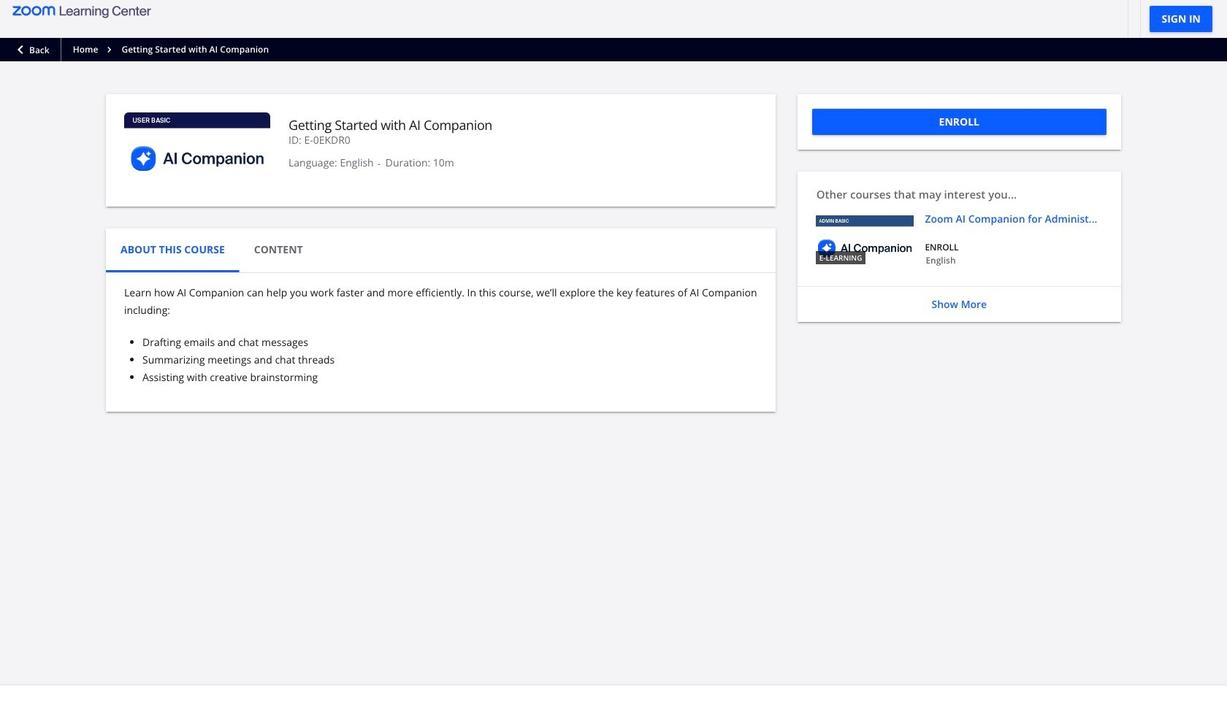 Task type: describe. For each thing, give the bounding box(es) containing it.
go to zoom learning center homepage image
[[12, 6, 151, 18]]



Task type: vqa. For each thing, say whether or not it's contained in the screenshot.
Go to Zoom Learning Center homepage Image
yes



